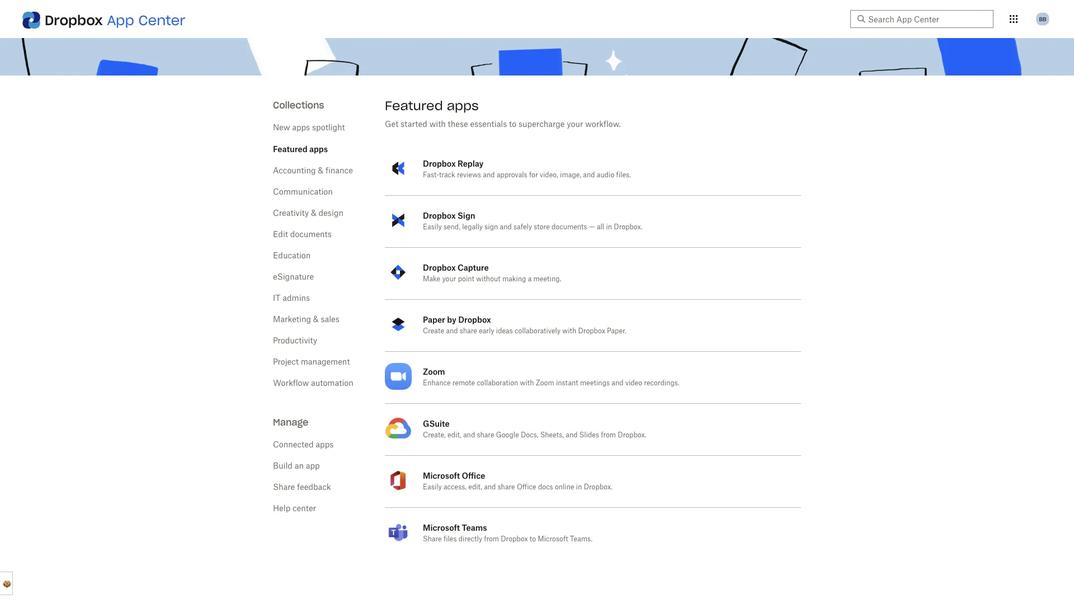 Task type: locate. For each thing, give the bounding box(es) containing it.
online
[[555, 484, 574, 491]]

2 easily from the top
[[423, 484, 442, 491]]

dropbox. inside gsuite create, edit, and share google docs, sheets, and slides from dropbox.
[[618, 432, 647, 439]]

these
[[448, 120, 468, 128]]

dropbox up the early
[[458, 315, 491, 324]]

it admins link
[[273, 294, 310, 302]]

a
[[528, 276, 532, 283]]

0 horizontal spatial share
[[273, 483, 295, 491]]

docs
[[538, 484, 553, 491]]

0 vertical spatial from
[[601, 432, 616, 439]]

docs,
[[521, 432, 538, 439]]

reviews
[[457, 172, 481, 178]]

edit, right create,
[[448, 432, 461, 439]]

0 vertical spatial share
[[273, 483, 295, 491]]

your left point
[[442, 276, 456, 283]]

documents left —
[[552, 224, 587, 231]]

office
[[462, 471, 485, 480], [517, 484, 536, 491]]

share inside microsoft office easily access, edit, and share office docs online in dropbox.
[[498, 484, 515, 491]]

zoom left instant
[[536, 380, 554, 387]]

admins
[[283, 294, 310, 302]]

edit, inside gsuite create, edit, and share google docs, sheets, and slides from dropbox.
[[448, 432, 461, 439]]

1 horizontal spatial from
[[601, 432, 616, 439]]

zoom up enhance
[[423, 367, 445, 376]]

communication
[[273, 188, 333, 196]]

dropbox up track
[[423, 159, 456, 168]]

office up access,
[[462, 471, 485, 480]]

2 vertical spatial share
[[498, 484, 515, 491]]

to right essentials
[[509, 120, 517, 128]]

in right all
[[606, 224, 612, 231]]

dropbox right the directly
[[501, 536, 528, 543]]

0 vertical spatial microsoft
[[423, 471, 460, 480]]

1 vertical spatial edit,
[[468, 484, 482, 491]]

marketing & sales link
[[273, 316, 340, 323]]

featured up the started
[[385, 98, 443, 114]]

and left the 'video'
[[612, 380, 624, 387]]

microsoft for microsoft teams
[[423, 523, 460, 532]]

share inside paper by dropbox create and share early ideas collaboratively with dropbox paper.
[[460, 328, 477, 335]]

get
[[385, 120, 399, 128]]

help center
[[273, 505, 316, 512]]

and
[[483, 172, 495, 178], [583, 172, 595, 178], [500, 224, 512, 231], [446, 328, 458, 335], [612, 380, 624, 387], [463, 432, 475, 439], [566, 432, 578, 439], [484, 484, 496, 491]]

your inside dropbox capture make your point without making a meeting.
[[442, 276, 456, 283]]

1 vertical spatial to
[[530, 536, 536, 543]]

1 vertical spatial your
[[442, 276, 456, 283]]

and right access,
[[484, 484, 496, 491]]

featured up 'accounting'
[[273, 144, 307, 154]]

0 vertical spatial to
[[509, 120, 517, 128]]

files
[[444, 536, 457, 543]]

microsoft
[[423, 471, 460, 480], [423, 523, 460, 532], [538, 536, 568, 543]]

instant
[[556, 380, 578, 387]]

0 vertical spatial easily
[[423, 224, 442, 231]]

1 horizontal spatial share
[[423, 536, 442, 543]]

1 vertical spatial easily
[[423, 484, 442, 491]]

share left the files
[[423, 536, 442, 543]]

access,
[[444, 484, 467, 491]]

edit,
[[448, 432, 461, 439], [468, 484, 482, 491]]

manage
[[273, 417, 308, 428]]

share left google
[[477, 432, 494, 439]]

share down build
[[273, 483, 295, 491]]

workflow.
[[585, 120, 621, 128]]

center
[[138, 11, 185, 29]]

1 vertical spatial from
[[484, 536, 499, 543]]

easily left access,
[[423, 484, 442, 491]]

track
[[439, 172, 455, 178]]

dropbox. right all
[[614, 224, 643, 231]]

dropbox up send,
[[423, 211, 456, 220]]

1 vertical spatial share
[[477, 432, 494, 439]]

2 vertical spatial with
[[520, 380, 534, 387]]

1 horizontal spatial featured
[[385, 98, 443, 114]]

0 vertical spatial &
[[318, 167, 323, 175]]

0 horizontal spatial in
[[576, 484, 582, 491]]

0 horizontal spatial your
[[442, 276, 456, 283]]

dropbox inside dropbox capture make your point without making a meeting.
[[423, 263, 456, 272]]

project management
[[273, 358, 350, 366]]

dropbox. right online
[[584, 484, 613, 491]]

it admins
[[273, 294, 310, 302]]

dropbox. right slides
[[618, 432, 647, 439]]

1 vertical spatial share
[[423, 536, 442, 543]]

from right slides
[[601, 432, 616, 439]]

microsoft up the files
[[423, 523, 460, 532]]

& left design
[[311, 209, 317, 217]]

1 vertical spatial &
[[311, 209, 317, 217]]

in right online
[[576, 484, 582, 491]]

apps up accounting & finance
[[309, 144, 328, 154]]

it
[[273, 294, 281, 302]]

edit, right access,
[[468, 484, 482, 491]]

help center link
[[273, 505, 316, 512]]

accounting & finance
[[273, 167, 353, 175]]

& left finance
[[318, 167, 323, 175]]

0 vertical spatial featured apps
[[385, 98, 479, 114]]

dropbox up make
[[423, 263, 456, 272]]

project
[[273, 358, 299, 366]]

started
[[401, 120, 427, 128]]

for
[[529, 172, 538, 178]]

dropbox inside dropbox sign easily send, legally sign and safely store documents — all in dropbox.
[[423, 211, 456, 220]]

share inside gsuite create, edit, and share google docs, sheets, and slides from dropbox.
[[477, 432, 494, 439]]

easily inside microsoft office easily access, edit, and share office docs online in dropbox.
[[423, 484, 442, 491]]

0 vertical spatial dropbox.
[[614, 224, 643, 231]]

your left workflow.
[[567, 120, 583, 128]]

1 vertical spatial with
[[562, 328, 576, 335]]

1 horizontal spatial in
[[606, 224, 612, 231]]

dropbox inside microsoft teams share files directly from dropbox to microsoft teams.
[[501, 536, 528, 543]]

spotlight
[[312, 124, 345, 131]]

make
[[423, 276, 440, 283]]

2 vertical spatial microsoft
[[538, 536, 568, 543]]

with right collaboration
[[520, 380, 534, 387]]

accounting & finance link
[[273, 167, 353, 175]]

apps up app
[[316, 441, 334, 449]]

meetings
[[580, 380, 610, 387]]

1 easily from the top
[[423, 224, 442, 231]]

zoom enhance remote collaboration with zoom instant meetings and video recordings.
[[423, 367, 680, 387]]

ideas
[[496, 328, 513, 335]]

from down teams
[[484, 536, 499, 543]]

1 horizontal spatial with
[[520, 380, 534, 387]]

& left sales
[[313, 316, 319, 323]]

dropbox. inside dropbox sign easily send, legally sign and safely store documents — all in dropbox.
[[614, 224, 643, 231]]

with left these
[[429, 120, 446, 128]]

office left docs
[[517, 484, 536, 491]]

microsoft up access,
[[423, 471, 460, 480]]

1 horizontal spatial featured apps
[[385, 98, 479, 114]]

workflow automation
[[273, 379, 353, 387]]

esignature
[[273, 273, 314, 281]]

2 horizontal spatial with
[[562, 328, 576, 335]]

dropbox capture make your point without making a meeting.
[[423, 263, 561, 283]]

and down by at the bottom
[[446, 328, 458, 335]]

from
[[601, 432, 616, 439], [484, 536, 499, 543]]

0 horizontal spatial office
[[462, 471, 485, 480]]

paper.
[[607, 328, 626, 335]]

apps right new
[[292, 124, 310, 131]]

0 horizontal spatial from
[[484, 536, 499, 543]]

0 horizontal spatial to
[[509, 120, 517, 128]]

1 horizontal spatial documents
[[552, 224, 587, 231]]

education link
[[273, 252, 311, 260]]

microsoft inside microsoft office easily access, edit, and share office docs online in dropbox.
[[423, 471, 460, 480]]

documents down the creativity & design link
[[290, 231, 332, 238]]

to
[[509, 120, 517, 128], [530, 536, 536, 543]]

featured
[[385, 98, 443, 114], [273, 144, 307, 154]]

an
[[295, 462, 304, 470]]

dropbox replay fast-track reviews and approvals for video, image, and audio files.
[[423, 159, 631, 178]]

point
[[458, 276, 474, 283]]

recordings.
[[644, 380, 680, 387]]

0 horizontal spatial with
[[429, 120, 446, 128]]

0 vertical spatial zoom
[[423, 367, 445, 376]]

connected apps
[[273, 441, 334, 449]]

edit documents link
[[273, 231, 332, 238]]

dropbox app center
[[45, 11, 185, 29]]

featured apps up 'accounting'
[[273, 144, 328, 154]]

1 horizontal spatial zoom
[[536, 380, 554, 387]]

0 vertical spatial in
[[606, 224, 612, 231]]

apps for featured apps link
[[309, 144, 328, 154]]

in
[[606, 224, 612, 231], [576, 484, 582, 491]]

share left docs
[[498, 484, 515, 491]]

and right sign
[[500, 224, 512, 231]]

connected
[[273, 441, 314, 449]]

microsoft left teams. at bottom
[[538, 536, 568, 543]]

approvals
[[497, 172, 527, 178]]

your
[[567, 120, 583, 128], [442, 276, 456, 283]]

1 vertical spatial zoom
[[536, 380, 554, 387]]

documents inside dropbox sign easily send, legally sign and safely store documents — all in dropbox.
[[552, 224, 587, 231]]

1 horizontal spatial edit,
[[468, 484, 482, 491]]

2 vertical spatial dropbox.
[[584, 484, 613, 491]]

and right reviews
[[483, 172, 495, 178]]

and inside dropbox sign easily send, legally sign and safely store documents — all in dropbox.
[[500, 224, 512, 231]]

1 vertical spatial featured apps
[[273, 144, 328, 154]]

0 vertical spatial edit,
[[448, 432, 461, 439]]

to left teams. at bottom
[[530, 536, 536, 543]]

microsoft office easily access, edit, and share office docs online in dropbox.
[[423, 471, 613, 491]]

featured apps up the started
[[385, 98, 479, 114]]

dropbox
[[45, 11, 103, 29], [423, 159, 456, 168], [423, 211, 456, 220], [423, 263, 456, 272], [458, 315, 491, 324], [578, 328, 605, 335], [501, 536, 528, 543]]

with
[[429, 120, 446, 128], [562, 328, 576, 335], [520, 380, 534, 387]]

apps
[[447, 98, 479, 114], [292, 124, 310, 131], [309, 144, 328, 154], [316, 441, 334, 449]]

get started with these essentials to supercharge your workflow.
[[385, 120, 621, 128]]

1 horizontal spatial to
[[530, 536, 536, 543]]

with right collaboratively
[[562, 328, 576, 335]]

0 horizontal spatial edit,
[[448, 432, 461, 439]]

meeting.
[[534, 276, 561, 283]]

1 vertical spatial in
[[576, 484, 582, 491]]

0 vertical spatial your
[[567, 120, 583, 128]]

1 horizontal spatial office
[[517, 484, 536, 491]]

easily left send,
[[423, 224, 442, 231]]

2 vertical spatial &
[[313, 316, 319, 323]]

easily inside dropbox sign easily send, legally sign and safely store documents — all in dropbox.
[[423, 224, 442, 231]]

share left the early
[[460, 328, 477, 335]]

share
[[273, 483, 295, 491], [423, 536, 442, 543]]

0 vertical spatial share
[[460, 328, 477, 335]]

1 vertical spatial office
[[517, 484, 536, 491]]

sales
[[321, 316, 340, 323]]

0 horizontal spatial featured
[[273, 144, 307, 154]]

share
[[460, 328, 477, 335], [477, 432, 494, 439], [498, 484, 515, 491]]

featured apps
[[385, 98, 479, 114], [273, 144, 328, 154]]

with inside paper by dropbox create and share early ideas collaboratively with dropbox paper.
[[562, 328, 576, 335]]

1 vertical spatial microsoft
[[423, 523, 460, 532]]

1 vertical spatial dropbox.
[[618, 432, 647, 439]]

0 horizontal spatial featured apps
[[273, 144, 328, 154]]

0 vertical spatial office
[[462, 471, 485, 480]]

dropbox. inside microsoft office easily access, edit, and share office docs online in dropbox.
[[584, 484, 613, 491]]



Task type: describe. For each thing, give the bounding box(es) containing it.
help
[[273, 505, 290, 512]]

share inside microsoft teams share files directly from dropbox to microsoft teams.
[[423, 536, 442, 543]]

0 vertical spatial featured
[[385, 98, 443, 114]]

send,
[[444, 224, 460, 231]]

from inside gsuite create, edit, and share google docs, sheets, and slides from dropbox.
[[601, 432, 616, 439]]

without
[[476, 276, 501, 283]]

bb
[[1039, 15, 1047, 22]]

education
[[273, 252, 311, 260]]

enhance
[[423, 380, 451, 387]]

from inside microsoft teams share files directly from dropbox to microsoft teams.
[[484, 536, 499, 543]]

teams
[[462, 523, 487, 532]]

and right create,
[[463, 432, 475, 439]]

with inside zoom enhance remote collaboration with zoom instant meetings and video recordings.
[[520, 380, 534, 387]]

easily for dropbox sign
[[423, 224, 442, 231]]

new
[[273, 124, 290, 131]]

build
[[273, 462, 293, 470]]

remote
[[453, 380, 475, 387]]

dropbox sign easily send, legally sign and safely store documents — all in dropbox.
[[423, 211, 643, 231]]

1 horizontal spatial your
[[567, 120, 583, 128]]

and left slides
[[566, 432, 578, 439]]

edit
[[273, 231, 288, 238]]

app
[[107, 11, 134, 29]]

safely
[[514, 224, 532, 231]]

productivity link
[[273, 337, 317, 345]]

new apps spotlight
[[273, 124, 345, 131]]

0 horizontal spatial zoom
[[423, 367, 445, 376]]

collaboratively
[[515, 328, 561, 335]]

dropbox. for microsoft office
[[584, 484, 613, 491]]

sheets,
[[540, 432, 564, 439]]

create
[[423, 328, 444, 335]]

slides
[[580, 432, 599, 439]]

sign
[[485, 224, 498, 231]]

paper by dropbox create and share early ideas collaboratively with dropbox paper.
[[423, 315, 626, 335]]

& for sales
[[313, 316, 319, 323]]

apps up these
[[447, 98, 479, 114]]

edit documents
[[273, 231, 332, 238]]

design
[[319, 209, 343, 217]]

workflow automation link
[[273, 379, 353, 387]]

build an app link
[[273, 462, 320, 470]]

dropbox left app
[[45, 11, 103, 29]]

to inside microsoft teams share files directly from dropbox to microsoft teams.
[[530, 536, 536, 543]]

marketing & sales
[[273, 316, 340, 323]]

by
[[447, 315, 456, 324]]

making
[[502, 276, 526, 283]]

edit, inside microsoft office easily access, edit, and share office docs online in dropbox.
[[468, 484, 482, 491]]

productivity
[[273, 337, 317, 345]]

feedback
[[297, 483, 331, 491]]

teams.
[[570, 536, 593, 543]]

sign
[[458, 211, 475, 220]]

essentials
[[470, 120, 507, 128]]

0 horizontal spatial documents
[[290, 231, 332, 238]]

marketing
[[273, 316, 311, 323]]

& for finance
[[318, 167, 323, 175]]

creativity
[[273, 209, 309, 217]]

apps for connected apps 'link'
[[316, 441, 334, 449]]

microsoft teams share files directly from dropbox to microsoft teams.
[[423, 523, 593, 543]]

communication link
[[273, 188, 333, 196]]

files.
[[616, 172, 631, 178]]

finance
[[326, 167, 353, 175]]

project management link
[[273, 358, 350, 366]]

supercharge
[[519, 120, 565, 128]]

and left audio at the right top of the page
[[583, 172, 595, 178]]

Search App Center text field
[[868, 13, 987, 25]]

esignature link
[[273, 273, 314, 281]]

create,
[[423, 432, 446, 439]]

easily for microsoft office
[[423, 484, 442, 491]]

gsuite
[[423, 419, 450, 428]]

microsoft for microsoft office
[[423, 471, 460, 480]]

fast-
[[423, 172, 439, 178]]

google
[[496, 432, 519, 439]]

workflow
[[273, 379, 309, 387]]

store
[[534, 224, 550, 231]]

connected apps link
[[273, 441, 334, 449]]

collections
[[273, 99, 324, 111]]

dropbox inside dropbox replay fast-track reviews and approvals for video, image, and audio files.
[[423, 159, 456, 168]]

dropbox left paper.
[[578, 328, 605, 335]]

replay
[[458, 159, 484, 168]]

audio
[[597, 172, 614, 178]]

app
[[306, 462, 320, 470]]

creativity & design link
[[273, 209, 343, 217]]

directly
[[459, 536, 482, 543]]

bb button
[[1034, 10, 1052, 28]]

automation
[[311, 379, 353, 387]]

accounting
[[273, 167, 316, 175]]

and inside paper by dropbox create and share early ideas collaboratively with dropbox paper.
[[446, 328, 458, 335]]

paper
[[423, 315, 445, 324]]

new apps spotlight link
[[273, 124, 345, 131]]

collaboration
[[477, 380, 518, 387]]

early
[[479, 328, 494, 335]]

all
[[597, 224, 604, 231]]

management
[[301, 358, 350, 366]]

gsuite create, edit, and share google docs, sheets, and slides from dropbox.
[[423, 419, 647, 439]]

apps for new apps spotlight link at left top
[[292, 124, 310, 131]]

0 vertical spatial with
[[429, 120, 446, 128]]

and inside zoom enhance remote collaboration with zoom instant meetings and video recordings.
[[612, 380, 624, 387]]

video,
[[540, 172, 558, 178]]

and inside microsoft office easily access, edit, and share office docs online in dropbox.
[[484, 484, 496, 491]]

creativity & design
[[273, 209, 343, 217]]

legally
[[462, 224, 483, 231]]

image,
[[560, 172, 581, 178]]

in inside microsoft office easily access, edit, and share office docs online in dropbox.
[[576, 484, 582, 491]]

share feedback
[[273, 483, 331, 491]]

dropbox. for gsuite
[[618, 432, 647, 439]]

video
[[625, 380, 642, 387]]

in inside dropbox sign easily send, legally sign and safely store documents — all in dropbox.
[[606, 224, 612, 231]]

& for design
[[311, 209, 317, 217]]

1 vertical spatial featured
[[273, 144, 307, 154]]



Task type: vqa. For each thing, say whether or not it's contained in the screenshot.
'files.'
yes



